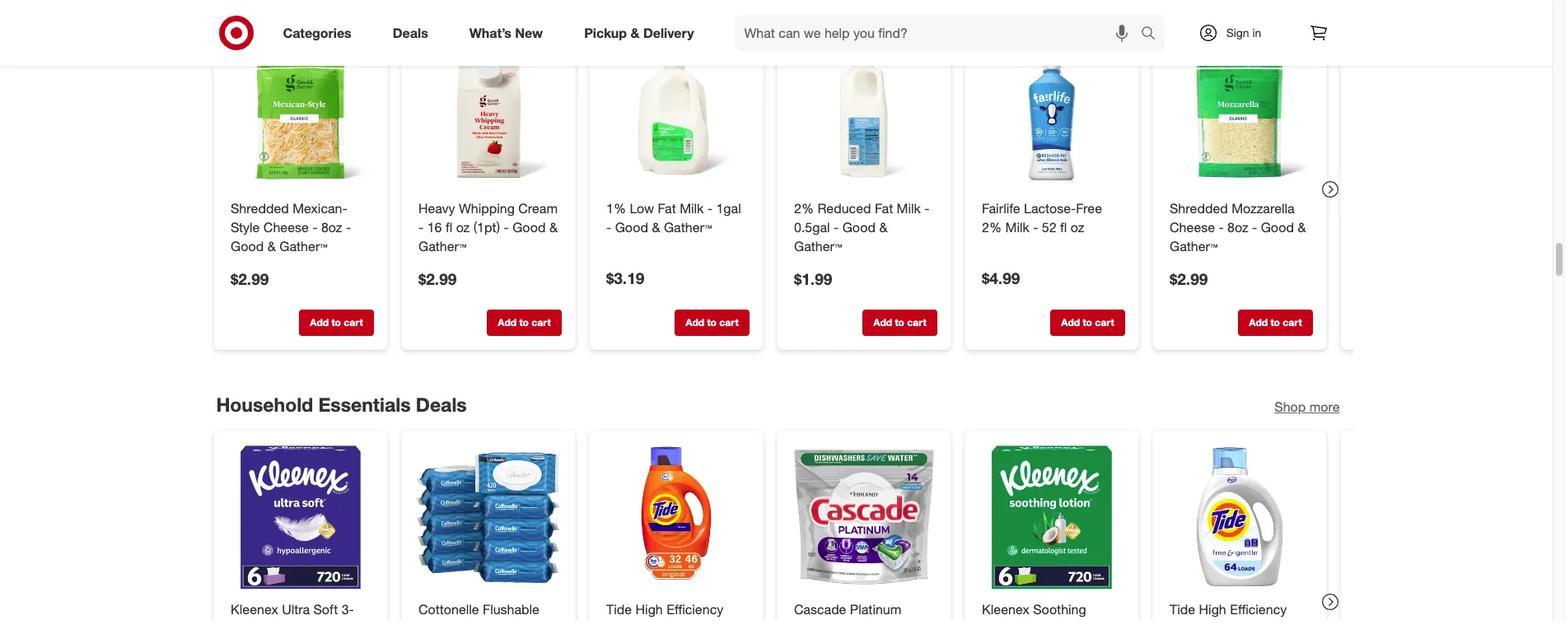 Task type: vqa. For each thing, say whether or not it's contained in the screenshot.
4th cart from the right
yes



Task type: describe. For each thing, give the bounding box(es) containing it.
add to cart for heavy whipping cream - 16 fl oz (1pt) - good & gather™
[[497, 316, 550, 329]]

add to cart button for fairlife lactose-free 2% milk - 52 fl oz
[[1050, 310, 1125, 336]]

add to cart button for shredded mexican- style cheese - 8oz - good & gather™
[[299, 310, 374, 336]]

8oz inside shredded mexican- style cheese - 8oz - good & gather™
[[321, 219, 342, 235]]

add to cart for shredded mozzarella cheese - 8oz - good & gather™
[[1249, 316, 1302, 329]]

cottonelle
[[418, 601, 479, 618]]

new
[[515, 24, 543, 41]]

kleenex soothing lotion 3-ply facia link
[[982, 600, 1122, 620]]

2% inside the 2% reduced fat milk - 0.5gal - good & gather™
[[794, 200, 814, 217]]

in
[[1253, 26, 1262, 40]]

sign in
[[1226, 26, 1262, 40]]

2% reduced fat milk - 0.5gal - good & gather™ link
[[794, 199, 934, 256]]

shredded mozzarella cheese - 8oz - good & gather™ link
[[1169, 199, 1309, 256]]

facial
[[252, 620, 286, 620]]

shop more
[[1275, 399, 1340, 415]]

add for shredded mozzarella cheese - 8oz - good & gather™
[[1249, 316, 1268, 329]]

2 efficiency from the left
[[1230, 601, 1287, 618]]

16
[[427, 219, 442, 235]]

(1pt)
[[473, 219, 500, 235]]

milk for $3.19
[[679, 200, 703, 217]]

cottonelle flushable wet wipes
[[418, 601, 539, 620]]

ultra
[[282, 601, 309, 618]]

fl inside heavy whipping cream - 16 fl oz (1pt) - good & gather™
[[445, 219, 452, 235]]

& inside heavy whipping cream - 16 fl oz (1pt) - good & gather™
[[549, 219, 557, 235]]

$2.99 for shredded mozzarella cheese - 8oz - good & gather™
[[1169, 269, 1208, 288]]

shredded mexican- style cheese - 8oz - good & gather™
[[230, 200, 351, 254]]

search button
[[1133, 15, 1173, 54]]

cart for 2% reduced fat milk - 0.5gal - good & gather™
[[907, 316, 926, 329]]

sign
[[1226, 26, 1249, 40]]

0 vertical spatial deals
[[393, 24, 428, 41]]

2% reduced fat milk - 0.5gal - good & gather™
[[794, 200, 929, 254]]

$1.99
[[794, 269, 832, 288]]

cart for 1% low fat milk - 1gal - good & gather™
[[719, 316, 738, 329]]

categories
[[283, 24, 352, 41]]

add to cart button for shredded mozzarella cheese - 8oz - good & gather™
[[1238, 310, 1313, 336]]

add for 2% reduced fat milk - 0.5gal - good & gather™
[[873, 316, 892, 329]]

delivery
[[643, 24, 694, 41]]

mozzarella
[[1231, 200, 1294, 217]]

add to cart button for 1% low fat milk - 1gal - good & gather™
[[674, 310, 749, 336]]

categories link
[[269, 15, 372, 51]]

good for $1.99
[[842, 219, 875, 235]]

liquid for first tide high efficiency liquid laundr 'link' from the right
[[1169, 620, 1206, 620]]

to for 2% reduced fat milk - 0.5gal - good & gather™
[[895, 316, 904, 329]]

$2.99 for heavy whipping cream - 16 fl oz (1pt) - good & gather™
[[418, 269, 456, 288]]

liquid for 2nd tide high efficiency liquid laundr 'link' from the right
[[606, 620, 642, 620]]

deals link
[[379, 15, 449, 51]]

ply for soothing
[[1034, 620, 1052, 620]]

1 tide from the left
[[606, 601, 632, 618]]

pickup & delivery link
[[570, 15, 715, 51]]

cheese inside shredded mexican- style cheese - 8oz - good & gather™
[[263, 219, 308, 235]]

free
[[1076, 200, 1102, 217]]

good inside heavy whipping cream - 16 fl oz (1pt) - good & gather™
[[512, 219, 545, 235]]

add for shredded mexican- style cheese - 8oz - good & gather™
[[310, 316, 328, 329]]

to for shredded mexican- style cheese - 8oz - good & gather™
[[331, 316, 341, 329]]

soft
[[313, 601, 338, 618]]

lactose-
[[1024, 200, 1076, 217]]

what's
[[469, 24, 512, 41]]

gather™ for $3.19
[[664, 219, 712, 235]]

$4.99
[[982, 268, 1020, 287]]

heavy whipping cream - 16 fl oz (1pt) - good & gather™
[[418, 200, 557, 254]]

oz inside fairlife lactose-free 2% milk - 52 fl oz
[[1070, 219, 1084, 235]]

- inside fairlife lactose-free 2% milk - 52 fl oz
[[1033, 219, 1038, 235]]

3- for lotion
[[1022, 620, 1034, 620]]

flushable
[[482, 601, 539, 618]]

shop
[[1275, 399, 1306, 415]]

3- for soft
[[341, 601, 354, 618]]

to for heavy whipping cream - 16 fl oz (1pt) - good & gather™
[[519, 316, 528, 329]]

add for heavy whipping cream - 16 fl oz (1pt) - good & gather™
[[497, 316, 516, 329]]

low
[[629, 200, 654, 217]]

cart for heavy whipping cream - 16 fl oz (1pt) - good & gather™
[[531, 316, 550, 329]]

1 tide high efficiency liquid laundr link from the left
[[606, 600, 746, 620]]

1% low fat milk - 1gal - good & gather™ link
[[606, 199, 746, 237]]

add to cart for 1% low fat milk - 1gal - good & gather™
[[685, 316, 738, 329]]

2% inside fairlife lactose-free 2% milk - 52 fl oz
[[982, 219, 1001, 235]]

fat for $3.19
[[657, 200, 676, 217]]

style
[[230, 219, 259, 235]]

shredded for style
[[230, 200, 289, 217]]

8oz inside 'shredded mozzarella cheese - 8oz - good & gather™'
[[1227, 219, 1248, 235]]

kleenex soothing lotion 3-ply facia
[[982, 601, 1090, 620]]

milk inside fairlife lactose-free 2% milk - 52 fl oz
[[1005, 219, 1029, 235]]

shredded mozzarella cheese - 8oz - good & gather™
[[1169, 200, 1306, 254]]

1gal
[[716, 200, 741, 217]]

add to cart for fairlife lactose-free 2% milk - 52 fl oz
[[1061, 316, 1114, 329]]

gather™ inside 'shredded mozzarella cheese - 8oz - good & gather™'
[[1169, 238, 1217, 254]]

milk for $1.99
[[896, 200, 920, 217]]

what's new
[[469, 24, 543, 41]]

1 tide high efficiency liquid laundr from the left
[[606, 601, 723, 620]]



Task type: locate. For each thing, give the bounding box(es) containing it.
good inside 'shredded mozzarella cheese - 8oz - good & gather™'
[[1261, 219, 1294, 235]]

kleenex ultra soft 3- ply facial tissue link
[[230, 600, 370, 620]]

5 add to cart from the left
[[1061, 316, 1114, 329]]

heavy whipping cream - 16 fl oz (1pt) - good & gather™ image
[[415, 43, 561, 189], [415, 43, 561, 189]]

& inside 'shredded mozzarella cheese - 8oz - good & gather™'
[[1297, 219, 1306, 235]]

1%
[[606, 200, 626, 217]]

2% down fairlife
[[982, 219, 1001, 235]]

2 horizontal spatial milk
[[1005, 219, 1029, 235]]

& inside the 2% reduced fat milk - 0.5gal - good & gather™
[[879, 219, 887, 235]]

0 horizontal spatial 8oz
[[321, 219, 342, 235]]

gather™ inside shredded mexican- style cheese - 8oz - good & gather™
[[279, 238, 327, 254]]

shredded mexican-style cheese - 8oz - good & gather™ image
[[227, 43, 374, 189], [227, 43, 374, 189]]

cascade
[[794, 601, 846, 618]]

fl right 52 in the top right of the page
[[1060, 219, 1067, 235]]

What can we help you find? suggestions appear below search field
[[734, 15, 1145, 51]]

liquid
[[606, 620, 642, 620], [1169, 620, 1206, 620]]

cottonelle flushable wet wipes link
[[418, 600, 558, 620]]

add to cart button for 2% reduced fat milk - 0.5gal - good & gather™
[[862, 310, 937, 336]]

what's new link
[[455, 15, 564, 51]]

wet
[[418, 620, 441, 620]]

shredded left mozzarella
[[1169, 200, 1228, 217]]

deals right essentials
[[416, 393, 467, 416]]

1 8oz from the left
[[321, 219, 342, 235]]

good down reduced
[[842, 219, 875, 235]]

1 horizontal spatial oz
[[1070, 219, 1084, 235]]

kleenex for kleenex soothing lotion 3-ply facia
[[982, 601, 1029, 618]]

good inside shredded mexican- style cheese - 8oz - good & gather™
[[230, 238, 263, 254]]

cascade platinum actionpacs dishwasher detergents - fresh scent image
[[790, 444, 937, 590], [790, 444, 937, 590]]

2 8oz from the left
[[1227, 219, 1248, 235]]

more
[[1310, 399, 1340, 415]]

shredded for cheese
[[1169, 200, 1228, 217]]

gather™ inside heavy whipping cream - 16 fl oz (1pt) - good & gather™
[[418, 238, 466, 254]]

6 cart from the left
[[1282, 316, 1302, 329]]

add to cart
[[310, 316, 363, 329], [497, 316, 550, 329], [685, 316, 738, 329], [873, 316, 926, 329], [1061, 316, 1114, 329], [1249, 316, 1302, 329]]

fairlife
[[982, 200, 1020, 217]]

5 cart from the left
[[1095, 316, 1114, 329]]

2 add from the left
[[497, 316, 516, 329]]

heavy whipping cream - 16 fl oz (1pt) - good & gather™ link
[[418, 199, 558, 256]]

1% low fat milk - 1gal - good & gather™ image
[[603, 43, 749, 189], [603, 43, 749, 189]]

$2.99 down style
[[230, 269, 268, 288]]

3 add to cart button from the left
[[674, 310, 749, 336]]

heavy
[[418, 200, 455, 217]]

$2.99 down 'shredded mozzarella cheese - 8oz - good & gather™'
[[1169, 269, 1208, 288]]

fairlife lactose-free 2% milk - 52 fl oz
[[982, 200, 1102, 235]]

1 horizontal spatial kleenex
[[982, 601, 1029, 618]]

2 add to cart from the left
[[497, 316, 550, 329]]

1 vertical spatial 3-
[[1022, 620, 1034, 620]]

lotion
[[982, 620, 1018, 620]]

1 to from the left
[[331, 316, 341, 329]]

& inside the 1% low fat milk - 1gal - good & gather™
[[652, 219, 660, 235]]

whipping
[[458, 200, 514, 217]]

1 cheese from the left
[[263, 219, 308, 235]]

2 add to cart button from the left
[[486, 310, 561, 336]]

fairlife lactose-free 2% milk - 52 fl oz link
[[982, 199, 1122, 237]]

1 horizontal spatial liquid
[[1169, 620, 1206, 620]]

1 $2.99 from the left
[[230, 269, 268, 288]]

2 tide from the left
[[1169, 601, 1195, 618]]

1 high from the left
[[635, 601, 663, 618]]

-
[[707, 200, 712, 217], [924, 200, 929, 217], [312, 219, 317, 235], [346, 219, 351, 235], [418, 219, 423, 235], [503, 219, 509, 235], [606, 219, 611, 235], [833, 219, 838, 235], [1033, 219, 1038, 235], [1218, 219, 1223, 235], [1252, 219, 1257, 235]]

1 horizontal spatial tide
[[1169, 601, 1195, 618]]

4 to from the left
[[895, 316, 904, 329]]

ply down soothing
[[1034, 620, 1052, 620]]

2 fl from the left
[[1060, 219, 1067, 235]]

pickup & delivery
[[584, 24, 694, 41]]

0 horizontal spatial tide high efficiency liquid laundr link
[[606, 600, 746, 620]]

tide
[[606, 601, 632, 618], [1169, 601, 1195, 618]]

milk left 1gal
[[679, 200, 703, 217]]

0 horizontal spatial efficiency
[[666, 601, 723, 618]]

cart for fairlife lactose-free 2% milk - 52 fl oz
[[1095, 316, 1114, 329]]

3 cart from the left
[[719, 316, 738, 329]]

2 high from the left
[[1199, 601, 1226, 618]]

4 add to cart button from the left
[[862, 310, 937, 336]]

milk down fairlife
[[1005, 219, 1029, 235]]

0 horizontal spatial tide high efficiency liquid laundr
[[606, 601, 723, 620]]

good down cream
[[512, 219, 545, 235]]

gather™
[[664, 219, 712, 235], [279, 238, 327, 254], [418, 238, 466, 254], [794, 238, 842, 254], [1169, 238, 1217, 254]]

0 horizontal spatial kleenex
[[230, 601, 278, 618]]

0 horizontal spatial fat
[[657, 200, 676, 217]]

gather™ inside the 2% reduced fat milk - 0.5gal - good & gather™
[[794, 238, 842, 254]]

1 horizontal spatial 8oz
[[1227, 219, 1248, 235]]

1 horizontal spatial $2.99
[[418, 269, 456, 288]]

1 horizontal spatial tide high efficiency liquid laundr
[[1169, 601, 1287, 620]]

5 to from the left
[[1082, 316, 1092, 329]]

kleenex soothing lotion 3-ply facial tissue image
[[978, 444, 1125, 590], [978, 444, 1125, 590]]

good down low
[[615, 219, 648, 235]]

1 horizontal spatial fl
[[1060, 219, 1067, 235]]

tide high efficiency liquid laundr link
[[606, 600, 746, 620], [1169, 600, 1309, 620]]

52
[[1042, 219, 1056, 235]]

1 oz from the left
[[456, 219, 469, 235]]

5 add to cart button from the left
[[1050, 310, 1125, 336]]

shredded inside shredded mexican- style cheese - 8oz - good & gather™
[[230, 200, 289, 217]]

essentials
[[318, 393, 411, 416]]

8oz down mozzarella
[[1227, 219, 1248, 235]]

add to cart button
[[299, 310, 374, 336], [486, 310, 561, 336], [674, 310, 749, 336], [862, 310, 937, 336], [1050, 310, 1125, 336], [1238, 310, 1313, 336]]

2 cart from the left
[[531, 316, 550, 329]]

oz inside heavy whipping cream - 16 fl oz (1pt) - good & gather™
[[456, 219, 469, 235]]

$3.19
[[606, 268, 644, 287]]

good for $2.99
[[230, 238, 263, 254]]

4 add to cart from the left
[[873, 316, 926, 329]]

2 cheese from the left
[[1169, 219, 1215, 235]]

1 horizontal spatial efficiency
[[1230, 601, 1287, 618]]

1 ply from the left
[[230, 620, 248, 620]]

soothing
[[1033, 601, 1086, 618]]

2 fat from the left
[[875, 200, 893, 217]]

to for 1% low fat milk - 1gal - good & gather™
[[707, 316, 716, 329]]

0 vertical spatial 2%
[[794, 200, 814, 217]]

ply
[[230, 620, 248, 620], [1034, 620, 1052, 620]]

3 add to cart from the left
[[685, 316, 738, 329]]

good down style
[[230, 238, 263, 254]]

0.5gal
[[794, 219, 830, 235]]

3-
[[341, 601, 354, 618], [1022, 620, 1034, 620]]

fl right 16
[[445, 219, 452, 235]]

good inside the 1% low fat milk - 1gal - good & gather™
[[615, 219, 648, 235]]

pickup
[[584, 24, 627, 41]]

1 cart from the left
[[343, 316, 363, 329]]

platinum
[[850, 601, 901, 618]]

1 kleenex from the left
[[230, 601, 278, 618]]

2 tide high efficiency liquid laundr link from the left
[[1169, 600, 1309, 620]]

1 horizontal spatial 3-
[[1022, 620, 1034, 620]]

2 to from the left
[[519, 316, 528, 329]]

wipes
[[444, 620, 481, 620]]

fat
[[657, 200, 676, 217], [875, 200, 893, 217]]

3 $2.99 from the left
[[1169, 269, 1208, 288]]

shop more button
[[1275, 398, 1340, 417]]

cascade platinum actionpacs dishwashe
[[794, 601, 932, 620]]

1 liquid from the left
[[606, 620, 642, 620]]

6 to from the left
[[1270, 316, 1280, 329]]

add to cart for 2% reduced fat milk - 0.5gal - good & gather™
[[873, 316, 926, 329]]

to for shredded mozzarella cheese - 8oz - good & gather™
[[1270, 316, 1280, 329]]

1 vertical spatial deals
[[416, 393, 467, 416]]

2 liquid from the left
[[1169, 620, 1206, 620]]

0 horizontal spatial $2.99
[[230, 269, 268, 288]]

sign in link
[[1184, 15, 1287, 51]]

2% reduced fat milk - 0.5gal - good & gather™ image
[[790, 43, 937, 189], [790, 43, 937, 189]]

1 horizontal spatial tide high efficiency liquid laundr link
[[1169, 600, 1309, 620]]

efficiency
[[666, 601, 723, 618], [1230, 601, 1287, 618]]

cheese
[[263, 219, 308, 235], [1169, 219, 1215, 235]]

fat right low
[[657, 200, 676, 217]]

3- right lotion
[[1022, 620, 1034, 620]]

kleenex ultra soft 3- ply facial tissue
[[230, 601, 354, 620]]

1 horizontal spatial cheese
[[1169, 219, 1215, 235]]

4 add from the left
[[873, 316, 892, 329]]

kleenex inside kleenex soothing lotion 3-ply facia
[[982, 601, 1029, 618]]

$2.99
[[230, 269, 268, 288], [418, 269, 456, 288], [1169, 269, 1208, 288]]

6 add to cart from the left
[[1249, 316, 1302, 329]]

fl
[[445, 219, 452, 235], [1060, 219, 1067, 235]]

8oz down "mexican-"
[[321, 219, 342, 235]]

gather™ for $2.99
[[279, 238, 327, 254]]

fat for $1.99
[[875, 200, 893, 217]]

1 horizontal spatial ply
[[1034, 620, 1052, 620]]

1 shredded from the left
[[230, 200, 289, 217]]

add to cart for shredded mexican- style cheese - 8oz - good & gather™
[[310, 316, 363, 329]]

2 oz from the left
[[1070, 219, 1084, 235]]

1 horizontal spatial milk
[[896, 200, 920, 217]]

kleenex up lotion
[[982, 601, 1029, 618]]

&
[[631, 24, 640, 41], [549, 219, 557, 235], [652, 219, 660, 235], [879, 219, 887, 235], [1297, 219, 1306, 235], [267, 238, 275, 254]]

3- inside kleenex soothing lotion 3-ply facia
[[1022, 620, 1034, 620]]

2 ply from the left
[[1034, 620, 1052, 620]]

deals left the what's
[[393, 24, 428, 41]]

2 horizontal spatial $2.99
[[1169, 269, 1208, 288]]

high
[[635, 601, 663, 618], [1199, 601, 1226, 618]]

add to cart button for heavy whipping cream - 16 fl oz (1pt) - good & gather™
[[486, 310, 561, 336]]

kleenex for kleenex ultra soft 3- ply facial tissue
[[230, 601, 278, 618]]

3- inside kleenex ultra soft 3- ply facial tissue
[[341, 601, 354, 618]]

1 efficiency from the left
[[666, 601, 723, 618]]

kleenex ultra soft 3-ply facial tissue image
[[227, 444, 374, 590], [227, 444, 374, 590]]

0 horizontal spatial high
[[635, 601, 663, 618]]

gather™ inside the 1% low fat milk - 1gal - good & gather™
[[664, 219, 712, 235]]

actionpacs
[[794, 620, 860, 620]]

gather™ for $1.99
[[794, 238, 842, 254]]

3 to from the left
[[707, 316, 716, 329]]

cascade platinum actionpacs dishwashe link
[[794, 600, 934, 620]]

shredded inside 'shredded mozzarella cheese - 8oz - good & gather™'
[[1169, 200, 1228, 217]]

good down mozzarella
[[1261, 219, 1294, 235]]

1 horizontal spatial fat
[[875, 200, 893, 217]]

1 add from the left
[[310, 316, 328, 329]]

2 $2.99 from the left
[[418, 269, 456, 288]]

tissue
[[290, 620, 328, 620]]

0 horizontal spatial ply
[[230, 620, 248, 620]]

1 add to cart from the left
[[310, 316, 363, 329]]

fl inside fairlife lactose-free 2% milk - 52 fl oz
[[1060, 219, 1067, 235]]

add for fairlife lactose-free 2% milk - 52 fl oz
[[1061, 316, 1080, 329]]

6 add to cart button from the left
[[1238, 310, 1313, 336]]

1 fl from the left
[[445, 219, 452, 235]]

$2.99 down 16
[[418, 269, 456, 288]]

0 vertical spatial 3-
[[341, 601, 354, 618]]

0 horizontal spatial tide
[[606, 601, 632, 618]]

2% up the 0.5gal
[[794, 200, 814, 217]]

cottonelle flushable wet wipes image
[[415, 444, 561, 590], [415, 444, 561, 590]]

& inside shredded mexican- style cheese - 8oz - good & gather™
[[267, 238, 275, 254]]

ply for ultra
[[230, 620, 248, 620]]

ply inside kleenex soothing lotion 3-ply facia
[[1034, 620, 1052, 620]]

cream
[[518, 200, 557, 217]]

0 horizontal spatial liquid
[[606, 620, 642, 620]]

search
[[1133, 26, 1173, 42]]

to for fairlife lactose-free 2% milk - 52 fl oz
[[1082, 316, 1092, 329]]

milk
[[679, 200, 703, 217], [896, 200, 920, 217], [1005, 219, 1029, 235]]

1 horizontal spatial high
[[1199, 601, 1226, 618]]

ply inside kleenex ultra soft 3- ply facial tissue
[[230, 620, 248, 620]]

2 tide high efficiency liquid laundr from the left
[[1169, 601, 1287, 620]]

oz left (1pt)
[[456, 219, 469, 235]]

cart for shredded mexican- style cheese - 8oz - good & gather™
[[343, 316, 363, 329]]

add
[[310, 316, 328, 329], [497, 316, 516, 329], [685, 316, 704, 329], [873, 316, 892, 329], [1061, 316, 1080, 329], [1249, 316, 1268, 329]]

0 horizontal spatial oz
[[456, 219, 469, 235]]

5 add from the left
[[1061, 316, 1080, 329]]

1% low fat milk - 1gal - good & gather™
[[606, 200, 741, 235]]

tide high efficiency liquid laundry detergent - original image
[[603, 444, 749, 590], [603, 444, 749, 590]]

ply left facial
[[230, 620, 248, 620]]

1 vertical spatial 2%
[[982, 219, 1001, 235]]

kleenex up facial
[[230, 601, 278, 618]]

fairlife lactose-free 2% milk - 52 fl oz image
[[978, 43, 1125, 189], [978, 43, 1125, 189]]

2 kleenex from the left
[[982, 601, 1029, 618]]

shredded mexican- style cheese - 8oz - good & gather™ link
[[230, 199, 370, 256]]

milk inside the 2% reduced fat milk - 0.5gal - good & gather™
[[896, 200, 920, 217]]

0 horizontal spatial shredded
[[230, 200, 289, 217]]

add for 1% low fat milk - 1gal - good & gather™
[[685, 316, 704, 329]]

3- right soft
[[341, 601, 354, 618]]

0 horizontal spatial 2%
[[794, 200, 814, 217]]

0 horizontal spatial fl
[[445, 219, 452, 235]]

0 horizontal spatial milk
[[679, 200, 703, 217]]

1 fat from the left
[[657, 200, 676, 217]]

6 add from the left
[[1249, 316, 1268, 329]]

$2.99 for shredded mexican- style cheese - 8oz - good & gather™
[[230, 269, 268, 288]]

cheese inside 'shredded mozzarella cheese - 8oz - good & gather™'
[[1169, 219, 1215, 235]]

cart for shredded mozzarella cheese - 8oz - good & gather™
[[1282, 316, 1302, 329]]

fat inside the 1% low fat milk - 1gal - good & gather™
[[657, 200, 676, 217]]

cart
[[343, 316, 363, 329], [531, 316, 550, 329], [719, 316, 738, 329], [907, 316, 926, 329], [1095, 316, 1114, 329], [1282, 316, 1302, 329]]

1 add to cart button from the left
[[299, 310, 374, 336]]

4 cart from the left
[[907, 316, 926, 329]]

household
[[216, 393, 313, 416]]

shredded up style
[[230, 200, 289, 217]]

household essentials deals
[[216, 393, 467, 416]]

fat inside the 2% reduced fat milk - 0.5gal - good & gather™
[[875, 200, 893, 217]]

milk inside the 1% low fat milk - 1gal - good & gather™
[[679, 200, 703, 217]]

tide high efficiency liquid laundr
[[606, 601, 723, 620], [1169, 601, 1287, 620]]

1 horizontal spatial 2%
[[982, 219, 1001, 235]]

mexican-
[[292, 200, 347, 217]]

milk right reduced
[[896, 200, 920, 217]]

0 horizontal spatial cheese
[[263, 219, 308, 235]]

deals
[[393, 24, 428, 41], [416, 393, 467, 416]]

2 shredded from the left
[[1169, 200, 1228, 217]]

tide high efficiency liquid laundry detergent - free & gentle image
[[1166, 444, 1313, 590], [1166, 444, 1313, 590]]

8oz
[[321, 219, 342, 235], [1227, 219, 1248, 235]]

fat right reduced
[[875, 200, 893, 217]]

shredded mozzarella cheese - 8oz - good & gather™ image
[[1166, 43, 1313, 189], [1166, 43, 1313, 189]]

good inside the 2% reduced fat milk - 0.5gal - good & gather™
[[842, 219, 875, 235]]

kleenex
[[230, 601, 278, 618], [982, 601, 1029, 618]]

to
[[331, 316, 341, 329], [519, 316, 528, 329], [707, 316, 716, 329], [895, 316, 904, 329], [1082, 316, 1092, 329], [1270, 316, 1280, 329]]

good for $3.19
[[615, 219, 648, 235]]

oz down free
[[1070, 219, 1084, 235]]

oz
[[456, 219, 469, 235], [1070, 219, 1084, 235]]

reduced
[[817, 200, 871, 217]]

1 horizontal spatial shredded
[[1169, 200, 1228, 217]]

0 horizontal spatial 3-
[[341, 601, 354, 618]]

3 add from the left
[[685, 316, 704, 329]]

kleenex inside kleenex ultra soft 3- ply facial tissue
[[230, 601, 278, 618]]



